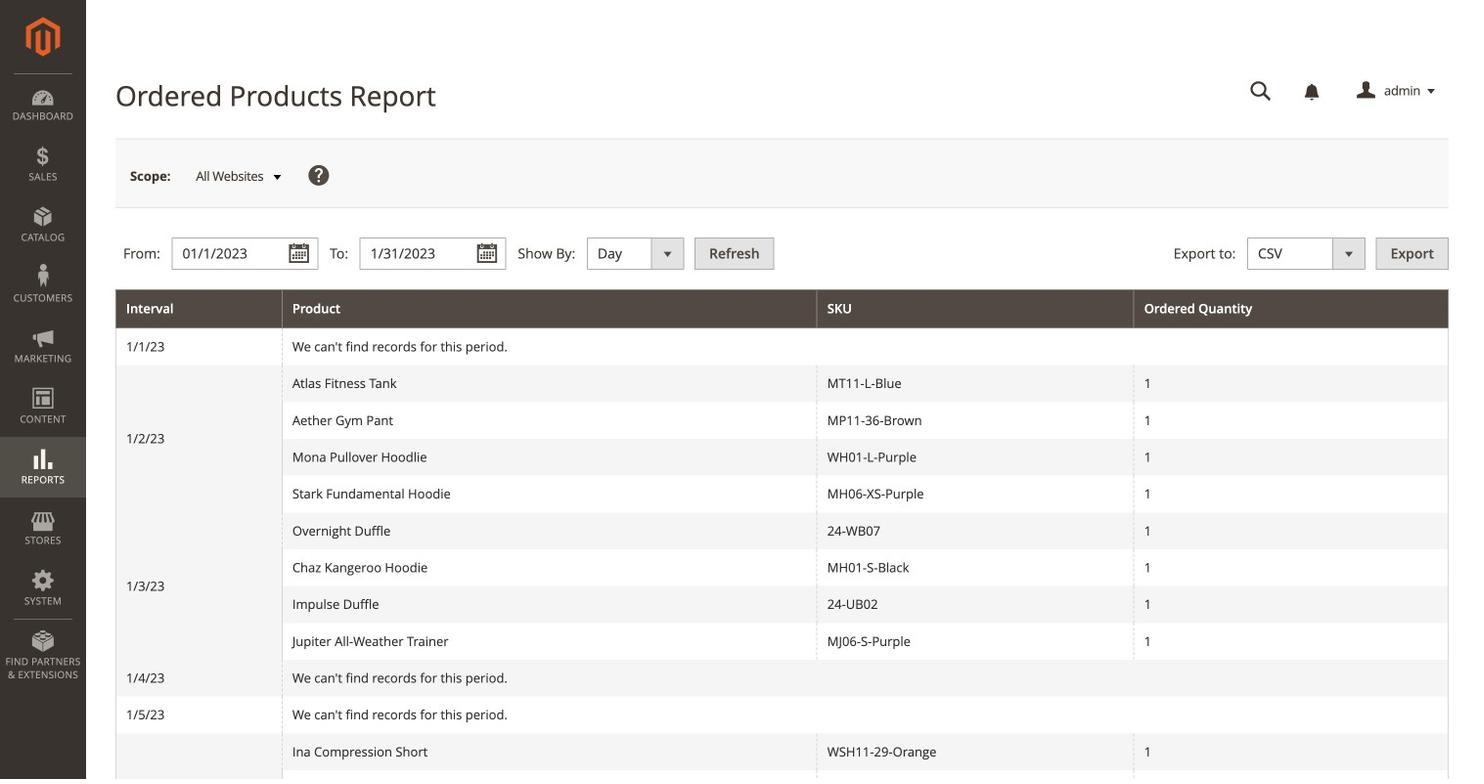 Task type: locate. For each thing, give the bounding box(es) containing it.
None text field
[[1237, 74, 1285, 109]]

None text field
[[172, 238, 318, 270], [360, 238, 506, 270], [172, 238, 318, 270], [360, 238, 506, 270]]

menu bar
[[0, 73, 86, 692]]



Task type: describe. For each thing, give the bounding box(es) containing it.
magento admin panel image
[[26, 17, 60, 57]]



